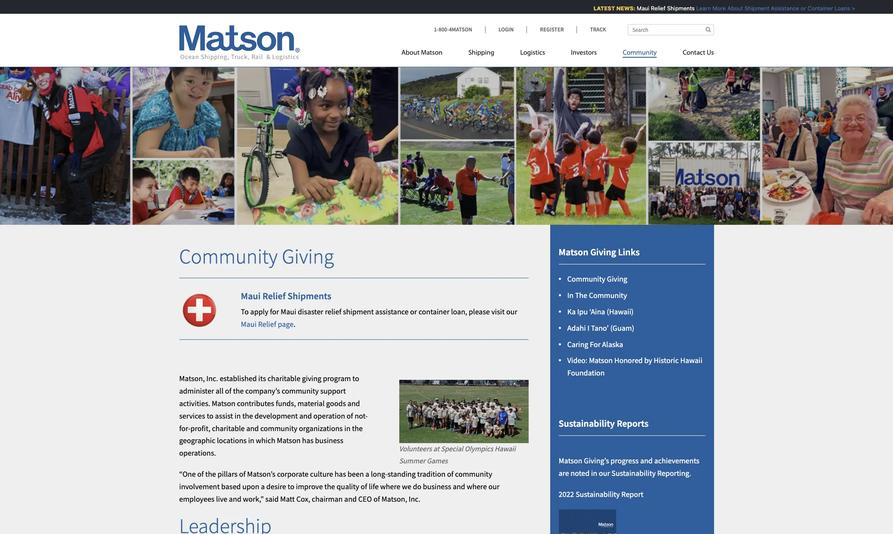 Task type: describe. For each thing, give the bounding box(es) containing it.
has inside the "one of the pillars of matson's corporate culture has been a long-standing tradition of community involvement based upon a desire to improve the quality of life where we do business and where our employees live and work," said matt cox, chairman and ceo of matson, inc.
[[335, 470, 346, 480]]

of right the ceo
[[374, 495, 380, 505]]

0 horizontal spatial shipments
[[288, 290, 331, 302]]

i
[[588, 323, 590, 333]]

to apply for maui disaster relief shipment assistance or container loan, please visit our maui relief page .
[[241, 307, 518, 329]]

in right "assist"
[[235, 411, 241, 421]]

0 vertical spatial relief
[[646, 5, 660, 12]]

.
[[294, 320, 296, 329]]

reporting.
[[658, 469, 692, 479]]

business inside matson, inc. established its charitable giving program to administer all of the company's community support activities. matson contributes funds, material goods and services to assist in the development and operation of not- for-profit, charitable and community organizations in the geographic locations in which matson has business operations.
[[315, 436, 343, 446]]

our inside to apply for maui disaster relief shipment assistance or container loan, please visit our maui relief page .
[[506, 307, 518, 317]]

red circle with white cross in the middle image
[[179, 291, 219, 331]]

standing
[[388, 470, 416, 480]]

desire
[[266, 482, 286, 492]]

development
[[255, 411, 298, 421]]

for
[[270, 307, 279, 317]]

business inside the "one of the pillars of matson's corporate culture has been a long-standing tradition of community involvement based upon a desire to improve the quality of life where we do business and where our employees live and work," said matt cox, chairman and ceo of matson, inc.
[[423, 482, 451, 492]]

2 vertical spatial sustainability
[[576, 490, 620, 500]]

track link
[[577, 26, 606, 33]]

goods
[[326, 399, 346, 409]]

shipping
[[469, 50, 495, 57]]

"one of the pillars of matson's corporate culture has been a long-standing tradition of community involvement based upon a desire to improve the quality of life where we do business and where our employees live and work," said matt cox, chairman and ceo of matson, inc.
[[179, 470, 500, 505]]

1 horizontal spatial or
[[795, 5, 801, 12]]

inc. inside the "one of the pillars of matson's corporate culture has been a long-standing tradition of community involvement based upon a desire to improve the quality of life where we do business and where our employees live and work," said matt cox, chairman and ceo of matson, inc.
[[409, 495, 421, 505]]

noted
[[571, 469, 590, 479]]

operations.
[[179, 449, 216, 459]]

2022 sustainability report
[[559, 490, 644, 500]]

culture
[[310, 470, 333, 480]]

and down based
[[229, 495, 241, 505]]

do
[[413, 482, 422, 492]]

1 horizontal spatial shipments
[[662, 5, 689, 12]]

matson giving's progress and achievements are noted in our sustainability reporting.
[[559, 456, 700, 479]]

shipping link
[[456, 45, 507, 63]]

community link
[[610, 45, 670, 63]]

in the community link
[[567, 291, 627, 301]]

ka
[[567, 307, 576, 317]]

pillars
[[218, 470, 238, 480]]

>
[[846, 5, 850, 12]]

involvement
[[179, 482, 220, 492]]

container
[[802, 5, 828, 12]]

matson at special olympics hawaii 2016 image
[[399, 381, 529, 444]]

in the community
[[567, 291, 627, 301]]

0 vertical spatial community giving
[[179, 244, 334, 270]]

locations
[[217, 436, 247, 446]]

based
[[221, 482, 241, 492]]

which
[[256, 436, 275, 446]]

and inside matson giving's progress and achievements are noted in our sustainability reporting.
[[640, 456, 653, 466]]

community inside the "one of the pillars of matson's corporate culture has been a long-standing tradition of community involvement based upon a desire to improve the quality of life where we do business and where our employees live and work," said matt cox, chairman and ceo of matson, inc.
[[455, 470, 492, 480]]

foundation
[[567, 368, 605, 378]]

matson giving's progress and achievements are noted in our sustainability reporting. link
[[559, 456, 700, 479]]

matson right which
[[277, 436, 301, 446]]

0 vertical spatial community
[[282, 387, 319, 397]]

blue matson logo with ocean, shipping, truck, rail and logistics written beneath it. image
[[179, 25, 300, 61]]

maui relief page link
[[241, 320, 294, 329]]

report
[[622, 490, 644, 500]]

of left life
[[361, 482, 367, 492]]

0 vertical spatial sustainability
[[559, 418, 615, 430]]

historic
[[654, 356, 679, 366]]

in down 'operation'
[[344, 424, 351, 434]]

1 vertical spatial community giving
[[567, 275, 628, 284]]

profit,
[[191, 424, 210, 434]]

loan,
[[451, 307, 467, 317]]

page
[[278, 320, 294, 329]]

matson inside top menu navigation
[[421, 50, 443, 57]]

operation
[[314, 411, 345, 421]]

1 vertical spatial charitable
[[212, 424, 245, 434]]

in inside matson giving's progress and achievements are noted in our sustainability reporting.
[[591, 469, 597, 479]]

top menu navigation
[[402, 45, 714, 63]]

for
[[590, 340, 601, 350]]

(hawaii)
[[607, 307, 634, 317]]

caring for alaska link
[[567, 340, 623, 350]]

special
[[441, 445, 463, 454]]

apply
[[250, 307, 268, 317]]

matson up community giving link
[[559, 246, 589, 258]]

0 horizontal spatial a
[[261, 482, 265, 492]]

employees
[[179, 495, 215, 505]]

or inside to apply for maui disaster relief shipment assistance or container loan, please visit our maui relief page .
[[410, 307, 417, 317]]

work,"
[[243, 495, 264, 505]]

and down volunteers at special olympics hawaii summer games at the bottom of the page
[[453, 482, 465, 492]]

0 vertical spatial a
[[366, 470, 369, 480]]

links
[[618, 246, 640, 258]]

video: matson honored by historic hawaii foundation
[[567, 356, 703, 378]]

relief
[[325, 307, 341, 317]]

login link
[[485, 26, 527, 33]]

all
[[216, 387, 224, 397]]

logistics link
[[507, 45, 558, 63]]

assistance
[[375, 307, 409, 317]]

maui down the to
[[241, 320, 257, 329]]

of left not-
[[347, 411, 353, 421]]

loans
[[829, 5, 845, 12]]

video:
[[567, 356, 588, 366]]

been
[[348, 470, 364, 480]]

tano'
[[591, 323, 609, 333]]

search image
[[706, 27, 711, 32]]

contributes
[[237, 399, 274, 409]]

adahi i tano' (guam)
[[567, 323, 635, 333]]

cox,
[[296, 495, 310, 505]]

of right all
[[225, 387, 232, 397]]

olympics
[[465, 445, 493, 454]]

maui up page
[[281, 307, 296, 317]]

1 vertical spatial to
[[207, 411, 214, 421]]

of up involvement
[[197, 470, 204, 480]]

caring for alaska
[[567, 340, 623, 350]]

in left which
[[248, 436, 254, 446]]

said
[[265, 495, 279, 505]]

video: matson honored by historic hawaii foundation link
[[567, 356, 703, 378]]

matson foundation giving image
[[0, 53, 893, 225]]

quality
[[337, 482, 359, 492]]

we
[[402, 482, 411, 492]]

of right pillars
[[239, 470, 246, 480]]

contact us link
[[670, 45, 714, 63]]

the up chairman
[[324, 482, 335, 492]]

games
[[427, 457, 448, 466]]

shipment
[[739, 5, 764, 12]]

1 vertical spatial community
[[260, 424, 297, 434]]



Task type: locate. For each thing, give the bounding box(es) containing it.
register link
[[527, 26, 577, 33]]

sustainability down "progress"
[[612, 469, 656, 479]]

and up not-
[[348, 399, 360, 409]]

to down corporate on the bottom left of the page
[[288, 482, 294, 492]]

our
[[506, 307, 518, 317], [599, 469, 610, 479], [489, 482, 500, 492]]

giving
[[302, 374, 322, 384]]

about inside top menu navigation
[[402, 50, 420, 57]]

matson down 1-
[[421, 50, 443, 57]]

latest news: maui relief shipments learn more about shipment assistance or container loans >
[[588, 5, 850, 12]]

1 horizontal spatial matson,
[[382, 495, 407, 505]]

has down organizations
[[302, 436, 314, 446]]

matson up are
[[559, 456, 583, 466]]

a right been
[[366, 470, 369, 480]]

the down contributes
[[242, 411, 253, 421]]

community
[[282, 387, 319, 397], [260, 424, 297, 434], [455, 470, 492, 480]]

administer
[[179, 387, 214, 397]]

and
[[348, 399, 360, 409], [299, 411, 312, 421], [246, 424, 259, 434], [640, 456, 653, 466], [453, 482, 465, 492], [229, 495, 241, 505], [344, 495, 357, 505]]

0 vertical spatial has
[[302, 436, 314, 446]]

community inside top menu navigation
[[623, 50, 657, 57]]

our inside matson giving's progress and achievements are noted in our sustainability reporting.
[[599, 469, 610, 479]]

business down organizations
[[315, 436, 343, 446]]

1 vertical spatial sustainability
[[612, 469, 656, 479]]

1-
[[434, 26, 439, 33]]

relief
[[646, 5, 660, 12], [263, 290, 286, 302], [258, 320, 276, 329]]

2 horizontal spatial our
[[599, 469, 610, 479]]

0 vertical spatial business
[[315, 436, 343, 446]]

sustainability inside matson giving's progress and achievements are noted in our sustainability reporting.
[[612, 469, 656, 479]]

login
[[499, 26, 514, 33]]

matson, down we
[[382, 495, 407, 505]]

relief up for on the left bottom of the page
[[263, 290, 286, 302]]

has inside matson, inc. established its charitable giving program to administer all of the company's community support activities. matson contributes funds, material goods and services to assist in the development and operation of not- for-profit, charitable and community organizations in the geographic locations in which matson has business operations.
[[302, 436, 314, 446]]

our down "olympics"
[[489, 482, 500, 492]]

shipments up search search field
[[662, 5, 689, 12]]

learn more about shipment assistance or container loans > link
[[691, 5, 850, 12]]

where down volunteers at special olympics hawaii summer games at the bottom of the page
[[467, 482, 487, 492]]

relief up search search field
[[646, 5, 660, 12]]

has up quality
[[335, 470, 346, 480]]

learn
[[691, 5, 706, 12]]

in
[[567, 291, 574, 301]]

0 horizontal spatial to
[[207, 411, 214, 421]]

latest
[[588, 5, 610, 12]]

0 horizontal spatial has
[[302, 436, 314, 446]]

our right 'visit'
[[506, 307, 518, 317]]

in
[[235, 411, 241, 421], [344, 424, 351, 434], [248, 436, 254, 446], [591, 469, 597, 479]]

1 horizontal spatial about
[[722, 5, 738, 12]]

progress
[[611, 456, 639, 466]]

1 horizontal spatial community giving
[[567, 275, 628, 284]]

sustainability down noted
[[576, 490, 620, 500]]

established
[[220, 374, 257, 384]]

and down material
[[299, 411, 312, 421]]

0 horizontal spatial matson,
[[179, 374, 205, 384]]

more
[[707, 5, 721, 12]]

2 horizontal spatial to
[[353, 374, 359, 384]]

charitable up locations
[[212, 424, 245, 434]]

to inside the "one of the pillars of matson's corporate culture has been a long-standing tradition of community involvement based upon a desire to improve the quality of life where we do business and where our employees live and work," said matt cox, chairman and ceo of matson, inc.
[[288, 482, 294, 492]]

0 vertical spatial or
[[795, 5, 801, 12]]

and right "progress"
[[640, 456, 653, 466]]

matson down the for
[[589, 356, 613, 366]]

0 horizontal spatial hawaii
[[495, 445, 516, 454]]

section
[[539, 225, 725, 535]]

maui up the to
[[241, 290, 261, 302]]

investors link
[[558, 45, 610, 63]]

community down volunteers at special olympics hawaii summer games at the bottom of the page
[[455, 470, 492, 480]]

1 vertical spatial hawaii
[[495, 445, 516, 454]]

us
[[707, 50, 714, 57]]

1 vertical spatial relief
[[263, 290, 286, 302]]

0 horizontal spatial about
[[402, 50, 420, 57]]

our inside the "one of the pillars of matson's corporate culture has been a long-standing tradition of community involvement based upon a desire to improve the quality of life where we do business and where our employees live and work," said matt cox, chairman and ceo of matson, inc.
[[489, 482, 500, 492]]

1 horizontal spatial inc.
[[409, 495, 421, 505]]

1 horizontal spatial where
[[467, 482, 487, 492]]

matson, up 'administer'
[[179, 374, 205, 384]]

honored
[[614, 356, 643, 366]]

to right program
[[353, 374, 359, 384]]

1 horizontal spatial business
[[423, 482, 451, 492]]

1 horizontal spatial hawaii
[[680, 356, 703, 366]]

charitable right 'its'
[[268, 374, 300, 384]]

inc. up all
[[206, 374, 218, 384]]

achievements
[[654, 456, 700, 466]]

matt
[[280, 495, 295, 505]]

the up involvement
[[205, 470, 216, 480]]

to left "assist"
[[207, 411, 214, 421]]

1 vertical spatial business
[[423, 482, 451, 492]]

0 vertical spatial charitable
[[268, 374, 300, 384]]

investors
[[571, 50, 597, 57]]

ka ipu 'aina (hawaii)
[[567, 307, 634, 317]]

the down not-
[[352, 424, 363, 434]]

funds,
[[276, 399, 296, 409]]

at
[[433, 445, 440, 454]]

1 vertical spatial shipments
[[288, 290, 331, 302]]

of down games
[[447, 470, 454, 480]]

1-800-4matson
[[434, 26, 472, 33]]

1 vertical spatial has
[[335, 470, 346, 480]]

matson,
[[179, 374, 205, 384], [382, 495, 407, 505]]

about matson
[[402, 50, 443, 57]]

caring
[[567, 340, 589, 350]]

or
[[795, 5, 801, 12], [410, 307, 417, 317]]

our down giving's
[[599, 469, 610, 479]]

please
[[469, 307, 490, 317]]

hawaii right "olympics"
[[495, 445, 516, 454]]

0 horizontal spatial our
[[489, 482, 500, 492]]

community giving link
[[567, 275, 628, 284]]

1 vertical spatial about
[[402, 50, 420, 57]]

and up which
[[246, 424, 259, 434]]

chairman
[[312, 495, 343, 505]]

giving's
[[584, 456, 609, 466]]

0 vertical spatial our
[[506, 307, 518, 317]]

program
[[323, 374, 351, 384]]

relief inside to apply for maui disaster relief shipment assistance or container loan, please visit our maui relief page .
[[258, 320, 276, 329]]

and down quality
[[344, 495, 357, 505]]

shipments up disaster
[[288, 290, 331, 302]]

1 horizontal spatial our
[[506, 307, 518, 317]]

None search field
[[628, 24, 714, 35]]

2 vertical spatial relief
[[258, 320, 276, 329]]

giving
[[282, 244, 334, 270], [590, 246, 616, 258], [607, 275, 628, 284]]

section containing matson giving links
[[539, 225, 725, 535]]

about
[[722, 5, 738, 12], [402, 50, 420, 57]]

not-
[[355, 411, 368, 421]]

matson's
[[247, 470, 276, 480]]

"one
[[179, 470, 196, 480]]

matson up "assist"
[[212, 399, 236, 409]]

ka ipu 'aina (hawaii) link
[[567, 307, 634, 317]]

2 vertical spatial community
[[455, 470, 492, 480]]

services
[[179, 411, 205, 421]]

ipu
[[577, 307, 588, 317]]

business down tradition
[[423, 482, 451, 492]]

0 horizontal spatial business
[[315, 436, 343, 446]]

hawaii inside video: matson honored by historic hawaii foundation
[[680, 356, 703, 366]]

1 where from the left
[[380, 482, 401, 492]]

1 vertical spatial a
[[261, 482, 265, 492]]

0 vertical spatial inc.
[[206, 374, 218, 384]]

2 vertical spatial to
[[288, 482, 294, 492]]

inc. down do
[[409, 495, 421, 505]]

relief down for on the left bottom of the page
[[258, 320, 276, 329]]

its
[[258, 374, 266, 384]]

0 vertical spatial about
[[722, 5, 738, 12]]

about matson link
[[402, 45, 456, 63]]

improve
[[296, 482, 323, 492]]

material
[[298, 399, 325, 409]]

the down established
[[233, 387, 244, 397]]

summer
[[399, 457, 425, 466]]

hawaii inside volunteers at special olympics hawaii summer games
[[495, 445, 516, 454]]

community down development at the left of the page
[[260, 424, 297, 434]]

0 horizontal spatial community giving
[[179, 244, 334, 270]]

matson, inc. established its charitable giving program to administer all of the company's community support activities. matson contributes funds, material goods and services to assist in the development and operation of not- for-profit, charitable and community organizations in the geographic locations in which matson has business operations.
[[179, 374, 368, 459]]

0 horizontal spatial charitable
[[212, 424, 245, 434]]

maui right news:
[[632, 5, 644, 12]]

inc. inside matson, inc. established its charitable giving program to administer all of the company's community support activities. matson contributes funds, material goods and services to assist in the development and operation of not- for-profit, charitable and community organizations in the geographic locations in which matson has business operations.
[[206, 374, 218, 384]]

2022
[[559, 490, 574, 500]]

shipment
[[343, 307, 374, 317]]

1 vertical spatial inc.
[[409, 495, 421, 505]]

0 vertical spatial matson,
[[179, 374, 205, 384]]

hawaii right historic
[[680, 356, 703, 366]]

in down giving's
[[591, 469, 597, 479]]

has
[[302, 436, 314, 446], [335, 470, 346, 480]]

container
[[419, 307, 450, 317]]

0 vertical spatial to
[[353, 374, 359, 384]]

sustainability reports
[[559, 418, 649, 430]]

0 vertical spatial hawaii
[[680, 356, 703, 366]]

ceo
[[358, 495, 372, 505]]

to
[[241, 307, 249, 317]]

matson, inside the "one of the pillars of matson's corporate culture has been a long-standing tradition of community involvement based upon a desire to improve the quality of life where we do business and where our employees live and work," said matt cox, chairman and ceo of matson, inc.
[[382, 495, 407, 505]]

where
[[380, 482, 401, 492], [467, 482, 487, 492]]

assist
[[215, 411, 233, 421]]

0 horizontal spatial or
[[410, 307, 417, 317]]

company's
[[245, 387, 280, 397]]

volunteers at special olympics hawaii summer games
[[399, 445, 516, 466]]

disaster
[[298, 307, 323, 317]]

1 horizontal spatial charitable
[[268, 374, 300, 384]]

1 vertical spatial or
[[410, 307, 417, 317]]

Search search field
[[628, 24, 714, 35]]

1 vertical spatial matson,
[[382, 495, 407, 505]]

0 vertical spatial shipments
[[662, 5, 689, 12]]

support
[[320, 387, 346, 397]]

1 vertical spatial our
[[599, 469, 610, 479]]

hawaii
[[680, 356, 703, 366], [495, 445, 516, 454]]

2 where from the left
[[467, 482, 487, 492]]

1 horizontal spatial a
[[366, 470, 369, 480]]

2 vertical spatial our
[[489, 482, 500, 492]]

matson, inside matson, inc. established its charitable giving program to administer all of the company's community support activities. matson contributes funds, material goods and services to assist in the development and operation of not- for-profit, charitable and community organizations in the geographic locations in which matson has business operations.
[[179, 374, 205, 384]]

matson inside matson giving's progress and achievements are noted in our sustainability reporting.
[[559, 456, 583, 466]]

1 horizontal spatial to
[[288, 482, 294, 492]]

(guam)
[[610, 323, 635, 333]]

contact us
[[683, 50, 714, 57]]

where left we
[[380, 482, 401, 492]]

0 horizontal spatial where
[[380, 482, 401, 492]]

0 horizontal spatial inc.
[[206, 374, 218, 384]]

800-
[[439, 26, 449, 33]]

'aina
[[590, 307, 605, 317]]

visit
[[492, 307, 505, 317]]

matson inside video: matson honored by historic hawaii foundation
[[589, 356, 613, 366]]

community up material
[[282, 387, 319, 397]]

1 horizontal spatial has
[[335, 470, 346, 480]]

reports
[[617, 418, 649, 430]]

a right upon
[[261, 482, 265, 492]]

sustainability up giving's
[[559, 418, 615, 430]]

the
[[233, 387, 244, 397], [242, 411, 253, 421], [352, 424, 363, 434], [205, 470, 216, 480], [324, 482, 335, 492]]

adahi i tano' (guam) link
[[567, 323, 635, 333]]



Task type: vqa. For each thing, say whether or not it's contained in the screenshot.
Cox,
yes



